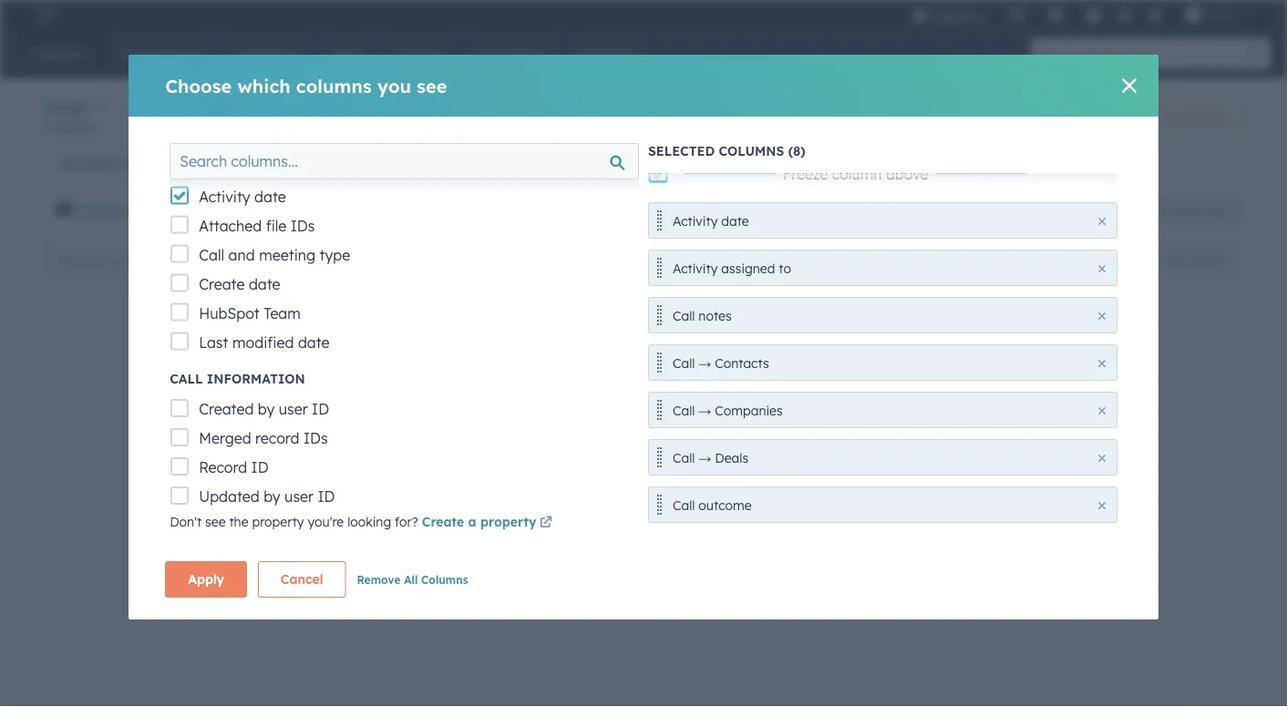 Task type: locate. For each thing, give the bounding box(es) containing it.
(2/5)
[[966, 155, 998, 171]]

1 horizontal spatial a
[[468, 514, 477, 530]]

user for updated by user id
[[285, 488, 314, 507]]

all inside choose which columns you see dialog
[[404, 574, 418, 587]]

2 horizontal spatial see
[[417, 74, 447, 97]]

call inside "banner"
[[1160, 110, 1179, 124]]

0 vertical spatial view
[[933, 155, 962, 171]]

1 vertical spatial activity assigned to
[[673, 261, 792, 277]]

2 vertical spatial close image
[[1099, 503, 1106, 510]]

1 vertical spatial id
[[251, 459, 269, 477]]

2 vertical spatial the
[[229, 514, 249, 530]]

analytics
[[1182, 110, 1229, 124]]

activity assigned to inside activity assigned to button
[[673, 261, 792, 277]]

notifications button
[[1140, 0, 1171, 29]]

→ inside call → contacts button
[[699, 356, 712, 372]]

2 → from the top
[[699, 403, 712, 419]]

call down call notes
[[673, 356, 695, 372]]

0 vertical spatial close image
[[1099, 313, 1106, 320]]

1 horizontal spatial columns
[[719, 143, 785, 159]]

call analytics
[[1160, 110, 1229, 124]]

edit
[[1162, 254, 1182, 267]]

menu item
[[997, 0, 1001, 29]]

columns inside button
[[421, 574, 468, 587]]

assigned for activity assigned to popup button
[[288, 202, 345, 218]]

0 horizontal spatial see
[[205, 514, 226, 530]]

1 vertical spatial by
[[264, 488, 281, 507]]

user
[[279, 401, 308, 419], [285, 488, 314, 507]]

cancel
[[281, 572, 323, 588]]

date up 'matches'
[[298, 334, 330, 352]]

close image
[[1123, 78, 1137, 93], [1099, 218, 1106, 225], [1099, 265, 1106, 273], [1099, 360, 1106, 368], [1099, 455, 1106, 462]]

edit columns
[[1162, 254, 1228, 267]]

calls inside button
[[486, 156, 513, 171]]

ids right file on the top of page
[[291, 217, 315, 235]]

to for activity assigned to button
[[779, 261, 792, 277]]

date inside "button"
[[722, 213, 749, 229]]

activity assigned to for activity assigned to popup button
[[235, 202, 362, 218]]

system
[[257, 434, 300, 450]]

date left (2)
[[722, 213, 749, 229]]

add
[[904, 155, 929, 171]]

close image inside call outcome button
[[1099, 503, 1106, 510]]

to up catches at the bottom left of the page
[[321, 412, 333, 428]]

call for call outcome
[[673, 498, 695, 514]]

1 vertical spatial the
[[618, 412, 637, 428]]

columns right edit
[[1185, 254, 1228, 267]]

seconds
[[547, 412, 596, 428]]

no matches for the current filters.
[[257, 372, 567, 395]]

close image inside call → contacts button
[[1099, 360, 1106, 368]]

ids
[[291, 217, 315, 235], [304, 430, 328, 448]]

0 vertical spatial activity date
[[199, 188, 286, 206]]

1 horizontal spatial assigned
[[722, 261, 776, 277]]

1 vertical spatial close image
[[1099, 408, 1106, 415]]

you're
[[308, 514, 344, 530]]

the inside the expecting to see a new item? try again in a few seconds as the system catches up.
[[618, 412, 637, 428]]

1 horizontal spatial the
[[404, 372, 433, 395]]

link opens in a new window image
[[540, 513, 553, 535], [540, 517, 553, 530]]

matches
[[289, 372, 366, 395]]

1 vertical spatial user
[[285, 488, 314, 507]]

upgrade image
[[913, 8, 929, 25]]

call for call notes
[[673, 308, 695, 324]]

0 horizontal spatial assigned
[[288, 202, 345, 218]]

0 vertical spatial ids
[[291, 217, 315, 235]]

2 vertical spatial to
[[321, 412, 333, 428]]

assigned for activity assigned to button
[[722, 261, 776, 277]]

close image inside activity date "button"
[[1099, 218, 1106, 225]]

1 horizontal spatial calls
[[486, 156, 513, 171]]

clear
[[817, 202, 851, 218]]

columns
[[296, 74, 372, 97], [1185, 254, 1228, 267]]

0
[[44, 121, 51, 135]]

activity inside button
[[673, 261, 718, 277]]

columns left (8)
[[719, 143, 785, 159]]

0 vertical spatial id
[[312, 401, 329, 419]]

notifications image
[[1147, 8, 1164, 25]]

2 vertical spatial all
[[404, 574, 418, 587]]

1 link opens in a new window image from the top
[[540, 513, 553, 535]]

notes
[[699, 308, 732, 324]]

call → contacts button
[[649, 345, 1118, 381]]

call
[[1160, 110, 1179, 124], [199, 246, 225, 265], [673, 308, 695, 324], [673, 356, 695, 372], [170, 371, 203, 387], [673, 403, 695, 419], [673, 451, 695, 467], [673, 498, 695, 514]]

all calls button
[[454, 145, 865, 182]]

ids down "expecting"
[[304, 430, 328, 448]]

call notes button
[[649, 297, 1118, 334]]

view right add
[[933, 155, 962, 171]]

1 vertical spatial view
[[1205, 204, 1229, 218]]

0 horizontal spatial activity date
[[199, 188, 286, 206]]

remove all columns button
[[357, 569, 468, 591]]

create up hubspot
[[199, 275, 245, 294]]

view
[[933, 155, 962, 171], [1205, 204, 1229, 218]]

call left deals
[[673, 451, 695, 467]]

2 horizontal spatial the
[[618, 412, 637, 428]]

0 vertical spatial see
[[417, 74, 447, 97]]

calls
[[44, 97, 88, 119]]

to inside popup button
[[349, 202, 362, 218]]

calling icon button
[[1002, 3, 1033, 27]]

→ left deals
[[699, 451, 712, 467]]

advanced
[[669, 202, 732, 218]]

2 close image from the top
[[1099, 408, 1106, 415]]

1 → from the top
[[699, 356, 712, 372]]

selected
[[649, 143, 715, 159]]

0 vertical spatial activity assigned to
[[235, 202, 362, 218]]

a
[[361, 412, 369, 428], [511, 412, 519, 428], [468, 514, 477, 530]]

1 horizontal spatial view
[[1205, 204, 1229, 218]]

see down "updated"
[[205, 514, 226, 530]]

2 horizontal spatial all
[[855, 202, 871, 218]]

calls
[[119, 156, 146, 171], [486, 156, 513, 171]]

created
[[199, 401, 254, 419]]

call → deals button
[[649, 440, 1118, 476]]

1 vertical spatial →
[[699, 403, 712, 419]]

call for call → companies
[[673, 403, 695, 419]]

1 vertical spatial see
[[337, 412, 357, 428]]

activity for activity date "button" on the top of page
[[673, 213, 718, 229]]

calls banner
[[44, 95, 1244, 145]]

activity inside popup button
[[235, 202, 284, 218]]

marketplaces image
[[1048, 8, 1064, 25]]

→ left contacts on the bottom right
[[699, 356, 712, 372]]

don't see the property you're looking for?
[[170, 514, 422, 530]]

to inside button
[[779, 261, 792, 277]]

assigned inside popup button
[[288, 202, 345, 218]]

to for activity assigned to popup button
[[349, 202, 362, 218]]

0 horizontal spatial columns
[[421, 574, 468, 587]]

close image for call outcome
[[1099, 503, 1106, 510]]

try
[[437, 412, 455, 428]]

activity assigned to up meeting at the top left of the page
[[235, 202, 362, 218]]

activity up call and meeting type
[[235, 202, 284, 218]]

create a property
[[422, 514, 537, 530]]

the right the for
[[404, 372, 433, 395]]

columns right remove
[[421, 574, 468, 587]]

activity date up 'attached'
[[199, 188, 286, 206]]

0 horizontal spatial property
[[252, 514, 304, 530]]

call left outcome
[[673, 498, 695, 514]]

0 horizontal spatial to
[[321, 412, 333, 428]]

to inside the expecting to see a new item? try again in a few seconds as the system catches up.
[[321, 412, 333, 428]]

call inside button
[[673, 451, 695, 467]]

id down merged record ids
[[251, 459, 269, 477]]

→ inside call → deals button
[[699, 451, 712, 467]]

close image for call → contacts
[[1099, 360, 1106, 368]]

0 horizontal spatial the
[[229, 514, 249, 530]]

date
[[255, 188, 286, 206], [722, 213, 749, 229], [249, 275, 281, 294], [298, 334, 330, 352]]

activity up call notes
[[673, 261, 718, 277]]

create right for?
[[422, 514, 465, 530]]

user up don't see the property you're looking for?
[[285, 488, 314, 507]]

0 horizontal spatial create
[[199, 275, 245, 294]]

link opens in a new window image inside the create a property link
[[540, 517, 553, 530]]

call → companies button
[[649, 392, 1118, 429]]

export
[[1093, 254, 1127, 267]]

to up type
[[349, 202, 362, 218]]

0 vertical spatial to
[[349, 202, 362, 218]]

0 vertical spatial →
[[699, 356, 712, 372]]

→ inside call → companies button
[[699, 403, 712, 419]]

call for call → contacts
[[673, 356, 695, 372]]

type
[[320, 246, 350, 265]]

columns
[[719, 143, 785, 159], [421, 574, 468, 587]]

call down 'last'
[[170, 371, 203, 387]]

0 vertical spatial by
[[258, 401, 275, 419]]

1 vertical spatial assigned
[[722, 261, 776, 277]]

1 horizontal spatial activity date
[[673, 213, 749, 229]]

columns left you
[[296, 74, 372, 97]]

call left the and
[[199, 246, 225, 265]]

close image inside call → companies button
[[1099, 408, 1106, 415]]

assigned inside button
[[722, 261, 776, 277]]

the down "updated"
[[229, 514, 249, 530]]

1 horizontal spatial property
[[481, 514, 537, 530]]

3 close image from the top
[[1099, 503, 1106, 510]]

1 vertical spatial create
[[422, 514, 465, 530]]

0 vertical spatial the
[[404, 372, 433, 395]]

a left the new on the bottom left
[[361, 412, 369, 428]]

2 link opens in a new window image from the top
[[540, 517, 553, 530]]

id down 'matches'
[[312, 401, 329, 419]]

id for updated by user id
[[318, 488, 335, 507]]

id up you're
[[318, 488, 335, 507]]

→ left companies at bottom right
[[699, 403, 712, 419]]

call for call information
[[170, 371, 203, 387]]

1 horizontal spatial to
[[349, 202, 362, 218]]

call notes
[[673, 308, 732, 324]]

activity assigned to up notes
[[673, 261, 792, 277]]

0 vertical spatial assigned
[[288, 202, 345, 218]]

0 vertical spatial create
[[199, 275, 245, 294]]

view inside popup button
[[933, 155, 962, 171]]

close image
[[1099, 313, 1106, 320], [1099, 408, 1106, 415], [1099, 503, 1106, 510]]

0 horizontal spatial activity assigned to
[[235, 202, 362, 218]]

assigned right file on the top of page
[[288, 202, 345, 218]]

view right save
[[1205, 204, 1229, 218]]

0 horizontal spatial all
[[404, 574, 418, 587]]

close image inside call → deals button
[[1099, 455, 1106, 462]]

1 calls from the left
[[119, 156, 146, 171]]

by down no
[[258, 401, 275, 419]]

Search call name or notes search field
[[48, 244, 264, 277]]

records
[[54, 121, 95, 135]]

1 horizontal spatial create
[[422, 514, 465, 530]]

as
[[600, 412, 614, 428]]

all
[[468, 156, 483, 171], [855, 202, 871, 218], [404, 574, 418, 587]]

0 horizontal spatial columns
[[296, 74, 372, 97]]

2 vertical spatial →
[[699, 451, 712, 467]]

apply button
[[165, 562, 247, 598]]

3 → from the top
[[699, 451, 712, 467]]

1 close image from the top
[[1099, 313, 1106, 320]]

1 horizontal spatial columns
[[1185, 254, 1228, 267]]

0 vertical spatial user
[[279, 401, 308, 419]]

see up up.
[[337, 412, 357, 428]]

item?
[[400, 412, 433, 428]]

1 horizontal spatial all
[[468, 156, 483, 171]]

call up 'call → deals'
[[673, 403, 695, 419]]

2 vertical spatial id
[[318, 488, 335, 507]]

0 horizontal spatial view
[[933, 155, 962, 171]]

activity assigned to inside activity assigned to popup button
[[235, 202, 362, 218]]

property
[[252, 514, 304, 530], [481, 514, 537, 530]]

the right as
[[618, 412, 637, 428]]

activity left filters
[[673, 213, 718, 229]]

1 vertical spatial columns
[[1185, 254, 1228, 267]]

hubspot
[[199, 305, 260, 323]]

see right you
[[417, 74, 447, 97]]

a inside choose which columns you see dialog
[[468, 514, 477, 530]]

1 vertical spatial columns
[[421, 574, 468, 587]]

call outcome
[[673, 498, 752, 514]]

record
[[199, 459, 247, 477]]

activity date down selected columns (8) in the top of the page
[[673, 213, 749, 229]]

close image inside activity assigned to button
[[1099, 265, 1106, 273]]

a right in
[[511, 412, 519, 428]]

user for created by user id
[[279, 401, 308, 419]]

search image
[[1250, 47, 1262, 60]]

all for clear all
[[855, 202, 871, 218]]

0 vertical spatial columns
[[296, 74, 372, 97]]

2 vertical spatial see
[[205, 514, 226, 530]]

you
[[378, 74, 412, 97]]

1 horizontal spatial activity assigned to
[[673, 261, 792, 277]]

a right for?
[[468, 514, 477, 530]]

to down (2)
[[779, 261, 792, 277]]

by up don't see the property you're looking for?
[[264, 488, 281, 507]]

close image for activity date
[[1099, 218, 1106, 225]]

2 calls from the left
[[486, 156, 513, 171]]

information
[[207, 371, 305, 387]]

create
[[199, 275, 245, 294], [422, 514, 465, 530]]

→
[[699, 356, 712, 372], [699, 403, 712, 419], [699, 451, 712, 467]]

deals
[[715, 451, 749, 467]]

close image inside the call notes button
[[1099, 313, 1106, 320]]

menu
[[900, 0, 1266, 29]]

columns inside edit columns button
[[1185, 254, 1228, 267]]

1 horizontal spatial see
[[337, 412, 357, 428]]

view inside button
[[1205, 204, 1229, 218]]

1 vertical spatial activity date
[[673, 213, 749, 229]]

up.
[[354, 434, 372, 450]]

contacts
[[715, 356, 770, 372]]

user up record
[[279, 401, 308, 419]]

2 horizontal spatial to
[[779, 261, 792, 277]]

2 property from the left
[[481, 514, 537, 530]]

call for call analytics
[[1160, 110, 1179, 124]]

activity assigned to button
[[649, 250, 1118, 286]]

activity assigned to
[[235, 202, 362, 218], [673, 261, 792, 277]]

hubspot team
[[199, 305, 301, 323]]

activity up 'attached'
[[199, 188, 250, 206]]

call left notes
[[673, 308, 695, 324]]

close image for call notes
[[1099, 313, 1106, 320]]

by
[[258, 401, 275, 419], [264, 488, 281, 507]]

recorded calls button
[[44, 145, 454, 182]]

call → companies
[[673, 403, 783, 419]]

catches
[[303, 434, 350, 450]]

calls inside button
[[119, 156, 146, 171]]

assigned up notes
[[722, 261, 776, 277]]

Search HubSpot search field
[[1032, 38, 1255, 69]]

close image for call → deals
[[1099, 455, 1106, 462]]

0 horizontal spatial calls
[[119, 156, 146, 171]]

1 vertical spatial ids
[[304, 430, 328, 448]]

save view button
[[1145, 196, 1244, 225]]

recorded calls
[[58, 156, 146, 171]]

activity inside "button"
[[673, 213, 718, 229]]

activity
[[199, 188, 250, 206], [235, 202, 284, 218], [673, 213, 718, 229], [673, 261, 718, 277]]

1 vertical spatial to
[[779, 261, 792, 277]]

call and meeting type
[[199, 246, 350, 265]]

call left analytics
[[1160, 110, 1179, 124]]

1 vertical spatial all
[[855, 202, 871, 218]]

help image
[[1086, 8, 1103, 25]]



Task type: vqa. For each thing, say whether or not it's contained in the screenshot.
3rd Close icon from the top of the Choose which columns you see dialog
yes



Task type: describe. For each thing, give the bounding box(es) containing it.
filters.
[[510, 372, 567, 395]]

attached file ids
[[199, 217, 315, 235]]

view for add
[[933, 155, 962, 171]]

hubspot link
[[22, 4, 68, 26]]

menu containing funky
[[900, 0, 1266, 29]]

→ for deals
[[699, 451, 712, 467]]

choose which columns you see dialog
[[129, 0, 1159, 620]]

remove
[[357, 574, 401, 587]]

call for call → deals
[[673, 451, 695, 467]]

transcript available
[[78, 202, 206, 218]]

settings image
[[1117, 8, 1133, 24]]

calls for all calls
[[486, 156, 513, 171]]

and
[[229, 246, 255, 265]]

by for updated
[[264, 488, 281, 507]]

current
[[439, 372, 505, 395]]

few
[[522, 412, 544, 428]]

available
[[147, 202, 206, 218]]

calling icon image
[[1010, 7, 1026, 23]]

upgrade
[[933, 9, 984, 24]]

team
[[264, 305, 301, 323]]

call outcome button
[[649, 487, 1118, 524]]

no
[[257, 372, 283, 395]]

save
[[1177, 204, 1202, 218]]

create date
[[199, 275, 281, 294]]

help button
[[1079, 0, 1110, 29]]

0 vertical spatial all
[[468, 156, 483, 171]]

save view
[[1177, 204, 1229, 218]]

Search columns... search field
[[170, 143, 639, 180]]

(2)
[[777, 202, 794, 218]]

activity assigned to for activity assigned to button
[[673, 261, 792, 277]]

above
[[886, 165, 929, 183]]

edit columns button
[[1150, 249, 1240, 272]]

activity date inside "button"
[[673, 213, 749, 229]]

activity for activity assigned to button
[[673, 261, 718, 277]]

cancel button
[[258, 562, 346, 598]]

calls for recorded calls
[[119, 156, 146, 171]]

record
[[256, 430, 300, 448]]

transcript available button
[[74, 192, 212, 229]]

attached
[[199, 217, 262, 235]]

date down call and meeting type
[[249, 275, 281, 294]]

view for save
[[1205, 204, 1229, 218]]

funky town image
[[1186, 6, 1202, 23]]

1 property from the left
[[252, 514, 304, 530]]

call analytics link
[[1144, 103, 1244, 132]]

(8)
[[789, 143, 806, 159]]

0 records
[[44, 121, 95, 135]]

clear all button
[[805, 192, 883, 229]]

export button
[[1081, 249, 1139, 272]]

freeze column above
[[784, 165, 929, 183]]

for
[[372, 372, 398, 395]]

activity assigned to button
[[223, 192, 369, 229]]

search button
[[1240, 38, 1271, 69]]

meeting
[[259, 246, 316, 265]]

column
[[832, 165, 882, 183]]

call for call and meeting type
[[199, 246, 225, 265]]

0 vertical spatial columns
[[719, 143, 785, 159]]

remove all columns
[[357, 574, 468, 587]]

create for create a property
[[422, 514, 465, 530]]

id for created by user id
[[312, 401, 329, 419]]

2 horizontal spatial a
[[511, 412, 519, 428]]

funky
[[1206, 7, 1237, 22]]

selected columns (8)
[[649, 143, 806, 159]]

which
[[238, 74, 291, 97]]

the inside choose which columns you see dialog
[[229, 514, 249, 530]]

all calls
[[468, 156, 513, 171]]

transcript
[[78, 202, 143, 218]]

outcome
[[699, 498, 752, 514]]

marketplaces button
[[1037, 0, 1075, 29]]

record id
[[199, 459, 269, 477]]

import
[[1081, 110, 1118, 124]]

call information
[[170, 371, 305, 387]]

ids for merged record ids
[[304, 430, 328, 448]]

date up file on the top of page
[[255, 188, 286, 206]]

all for remove all columns
[[404, 574, 418, 587]]

hubspot image
[[33, 4, 55, 26]]

last modified date
[[199, 334, 330, 352]]

funky button
[[1175, 0, 1264, 29]]

ids for attached file ids
[[291, 217, 315, 235]]

created by user id
[[199, 401, 329, 419]]

create a property link
[[422, 513, 556, 535]]

choose which columns you see
[[165, 74, 447, 97]]

→ for companies
[[699, 403, 712, 419]]

expecting
[[257, 412, 317, 428]]

activity date button
[[649, 202, 1118, 239]]

activity for activity assigned to popup button
[[235, 202, 284, 218]]

call → contacts
[[673, 356, 770, 372]]

freeze
[[784, 165, 828, 183]]

companies
[[715, 403, 783, 419]]

close image for call → companies
[[1099, 408, 1106, 415]]

filters
[[736, 202, 773, 218]]

updated by user id
[[199, 488, 335, 507]]

modified
[[233, 334, 294, 352]]

create for create date
[[199, 275, 245, 294]]

in
[[496, 412, 507, 428]]

updated
[[199, 488, 260, 507]]

columns inside choose which columns you see dialog
[[296, 74, 372, 97]]

again
[[458, 412, 493, 428]]

close image for choose which columns you see
[[1123, 78, 1137, 93]]

choose
[[165, 74, 232, 97]]

0 horizontal spatial a
[[361, 412, 369, 428]]

looking
[[348, 514, 391, 530]]

see inside the expecting to see a new item? try again in a few seconds as the system catches up.
[[337, 412, 357, 428]]

for?
[[395, 514, 419, 530]]

clear all
[[817, 202, 871, 218]]

→ for contacts
[[699, 356, 712, 372]]

by for created
[[258, 401, 275, 419]]

calls button
[[44, 95, 105, 121]]

recorded
[[58, 156, 116, 171]]

close image for activity assigned to
[[1099, 265, 1106, 273]]



